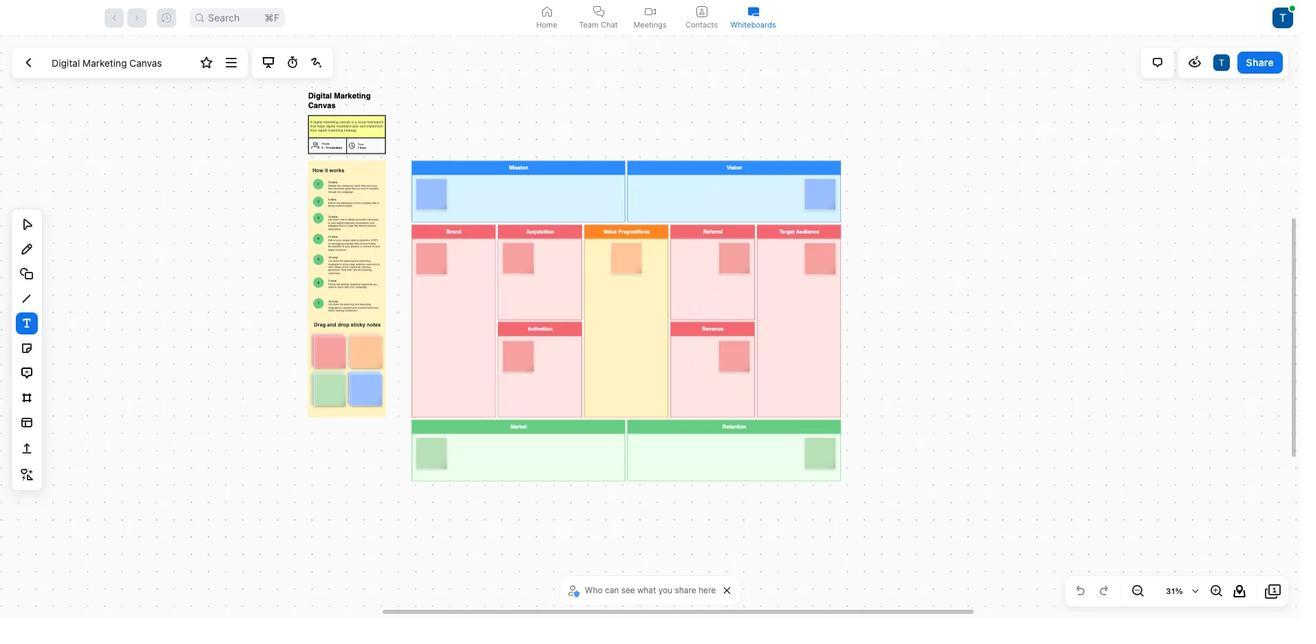 Task type: locate. For each thing, give the bounding box(es) containing it.
profile contact image
[[697, 6, 708, 17], [697, 6, 708, 17]]

magnifier image
[[196, 13, 204, 22], [196, 13, 204, 22]]

meetings
[[634, 20, 667, 29]]

meetings button
[[625, 0, 676, 35]]

home button
[[521, 0, 573, 35]]

tab list
[[521, 0, 779, 35]]

team chat image
[[593, 6, 604, 17]]

whiteboard small image
[[748, 6, 759, 17], [748, 6, 759, 17]]

video on image
[[645, 6, 656, 17]]

home
[[537, 20, 558, 29]]

team chat
[[579, 20, 618, 29]]

team chat button
[[573, 0, 625, 35]]

home small image
[[542, 6, 553, 17], [542, 6, 553, 17]]

contacts
[[686, 20, 718, 29]]

tab list containing home
[[521, 0, 779, 35]]

online image
[[1290, 5, 1296, 11], [1290, 5, 1296, 11]]



Task type: vqa. For each thing, say whether or not it's contained in the screenshot.
TEAM
yes



Task type: describe. For each thing, give the bounding box(es) containing it.
avatar image
[[1273, 7, 1294, 28]]

contacts button
[[676, 0, 728, 35]]

team chat image
[[593, 6, 604, 17]]

search
[[208, 11, 240, 23]]

⌘f
[[264, 11, 280, 23]]

whiteboards button
[[728, 0, 779, 35]]

video on image
[[645, 6, 656, 17]]

team
[[579, 20, 599, 29]]

chat
[[601, 20, 618, 29]]

whiteboards
[[731, 20, 776, 29]]



